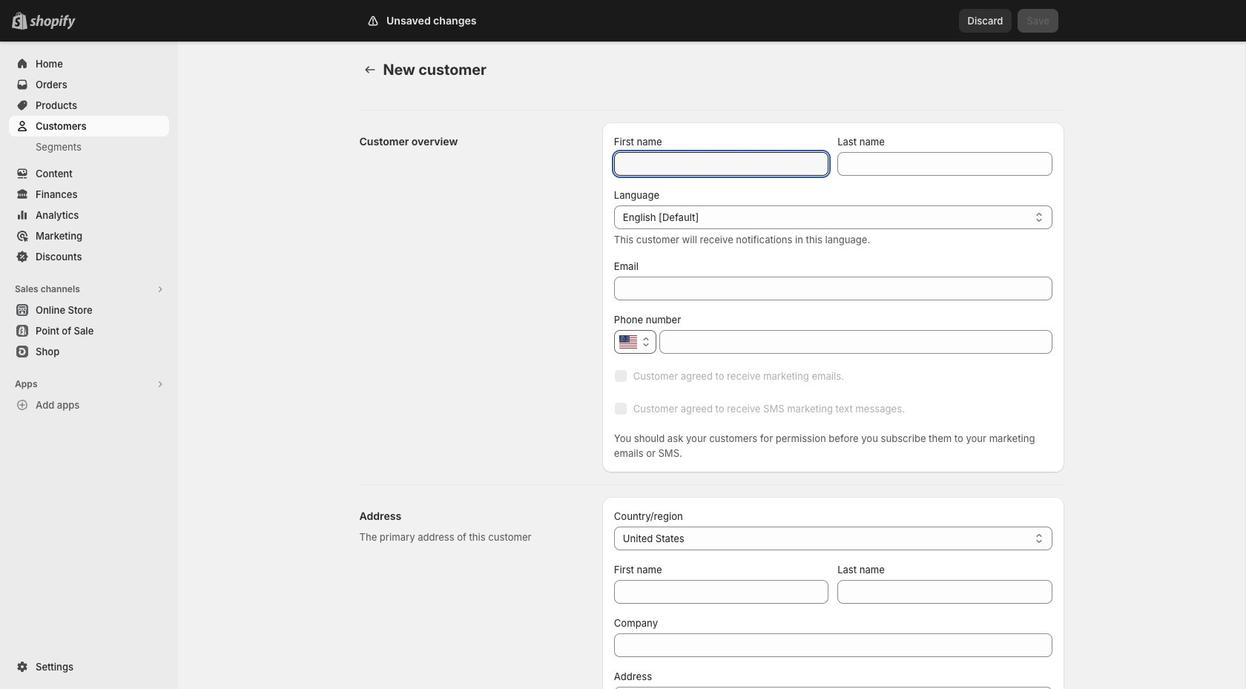 Task type: locate. For each thing, give the bounding box(es) containing it.
None text field
[[838, 152, 1053, 176], [614, 580, 829, 604], [838, 580, 1053, 604], [614, 634, 1053, 658], [638, 687, 1053, 690], [838, 152, 1053, 176], [614, 580, 829, 604], [838, 580, 1053, 604], [614, 634, 1053, 658], [638, 687, 1053, 690]]

None text field
[[614, 152, 829, 176], [660, 330, 1053, 354], [614, 152, 829, 176], [660, 330, 1053, 354]]

united states (+1) image
[[620, 335, 637, 349]]

None email field
[[614, 277, 1053, 301]]



Task type: vqa. For each thing, say whether or not it's contained in the screenshot.
the United States (+1) icon
yes



Task type: describe. For each thing, give the bounding box(es) containing it.
shopify image
[[30, 15, 76, 30]]



